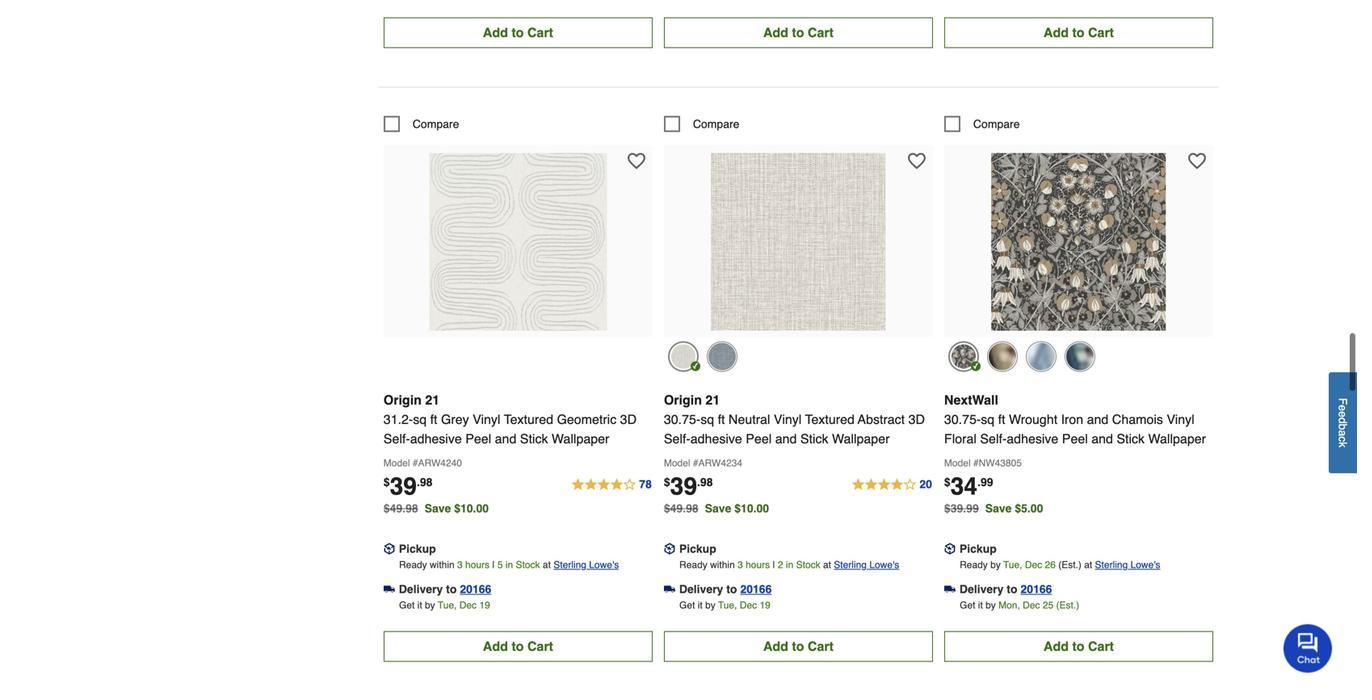 Task type: describe. For each thing, give the bounding box(es) containing it.
ft for grey
[[430, 412, 438, 427]]

30.75- inside nextwall 30.75-sq ft wrought iron and chamois vinyl floral self-adhesive peel and stick wallpaper
[[945, 412, 981, 427]]

sterling for ready within 3 hours | 2 in stock at sterling lowe's
[[834, 560, 867, 571]]

ready for ready within 3 hours | 5 in stock at sterling lowe's
[[399, 560, 427, 571]]

$ for 20
[[664, 476, 671, 489]]

lowe's for ready within 3 hours | 5 in stock at sterling lowe's
[[589, 560, 619, 571]]

blue image
[[707, 341, 738, 372]]

mon,
[[999, 600, 1021, 611]]

3 at from the left
[[1085, 560, 1093, 571]]

c
[[1337, 437, 1350, 442]]

peel for neutral
[[746, 432, 772, 446]]

abstract
[[858, 412, 905, 427]]

get for ready within 3 hours | 2 in stock at sterling lowe's
[[680, 600, 695, 611]]

arw4240
[[418, 458, 462, 469]]

delivery for ready within 3 hours | 5 in stock at sterling lowe's
[[399, 583, 443, 596]]

self- for 30.75-
[[664, 432, 691, 446]]

nw43805
[[979, 458, 1022, 469]]

3 delivery to 20166 from the left
[[960, 583, 1053, 596]]

tue, for ready within 3 hours | 2 in stock at sterling lowe's
[[719, 600, 737, 611]]

nextwall 30.75-sq ft wrought iron and chamois vinyl floral self-adhesive peel and stick wallpaper image
[[990, 153, 1168, 331]]

ready within 3 hours | 2 in stock at sterling lowe's
[[680, 560, 900, 571]]

$10.00 for 78
[[454, 502, 489, 515]]

stock for 2
[[797, 560, 821, 571]]

$ inside $ 34 .99
[[945, 476, 951, 489]]

delivery to 20166 for 5
[[399, 583, 492, 596]]

delivery for ready within 3 hours | 2 in stock at sterling lowe's
[[680, 583, 724, 596]]

truck filled image for get it by mon, dec 25 (est.)
[[945, 584, 956, 595]]

d
[[1337, 418, 1350, 424]]

2
[[778, 560, 784, 571]]

sterling lowe's button for ready by tue, dec 26 (est.) at sterling lowe's
[[1096, 557, 1161, 573]]

model for 30.75-sq ft wrought iron and chamois vinyl floral self-adhesive peel and stick wallpaper
[[945, 458, 971, 469]]

.99
[[978, 476, 994, 489]]

| for 2
[[773, 560, 776, 571]]

nextwall
[[945, 393, 999, 408]]

sterling for ready within 3 hours | 5 in stock at sterling lowe's
[[554, 560, 587, 571]]

origin 21 30.75-sq ft neutral vinyl textured abstract 3d self-adhesive peel and stick wallpaper
[[664, 393, 925, 446]]

ft for neutral
[[718, 412, 725, 427]]

self- for 31.2-
[[384, 432, 410, 446]]

3 for 5
[[457, 560, 463, 571]]

wrought
[[1009, 412, 1058, 427]]

in for 2
[[786, 560, 794, 571]]

b
[[1337, 424, 1350, 430]]

it for ready by tue, dec 26 (est.) at sterling lowe's
[[979, 600, 983, 611]]

5005385089 element
[[384, 116, 459, 132]]

adhesive for grey
[[410, 432, 462, 446]]

by for ready by tue, dec 26 (est.) at sterling lowe's
[[986, 600, 996, 611]]

# for nextwall 30.75-sq ft wrought iron and chamois vinyl floral self-adhesive peel and stick wallpaper
[[974, 458, 979, 469]]

get for ready within 3 hours | 5 in stock at sterling lowe's
[[399, 600, 415, 611]]

| for 5
[[493, 560, 495, 571]]

delivery for ready by tue, dec 26 (est.) at sterling lowe's
[[960, 583, 1004, 596]]

origin 21 31.2-sq ft grey vinyl textured geometric 3d self-adhesive peel and stick wallpaper image
[[429, 153, 607, 331]]

pickup image for ready within 3 hours | 5 in stock at sterling lowe's
[[384, 544, 395, 555]]

stick for geometric
[[520, 432, 548, 446]]

it for ready within 3 hours | 5 in stock at sterling lowe's
[[418, 600, 422, 611]]

sq for 31.2-
[[413, 412, 427, 427]]

3 sterling from the left
[[1096, 560, 1129, 571]]

hours for 5
[[466, 560, 490, 571]]

arw4234
[[699, 458, 743, 469]]

textured for geometric
[[504, 412, 554, 427]]

wallpaper for abstract
[[832, 432, 890, 446]]

pickup for ready within 3 hours | 2 in stock at sterling lowe's
[[680, 543, 717, 556]]

self- for sq
[[981, 432, 1007, 446]]

2 e from the top
[[1337, 412, 1350, 418]]

ebony and red clay image
[[988, 341, 1018, 372]]

dec for ready by tue, dec 26 (est.) at sterling lowe's
[[1023, 600, 1041, 611]]

at for 5
[[543, 560, 551, 571]]

5005385061 element
[[664, 116, 740, 132]]

34
[[951, 473, 978, 501]]

model # arw4234
[[664, 458, 743, 469]]

chamois
[[1113, 412, 1164, 427]]

1 heart outline image from the left
[[628, 152, 646, 170]]

f e e d b a c k
[[1337, 398, 1350, 448]]

5014409159 element
[[945, 116, 1020, 132]]

3 lowe's from the left
[[1131, 560, 1161, 571]]

0 vertical spatial (est.)
[[1059, 560, 1082, 571]]

compare for 5014409159 element
[[974, 118, 1020, 130]]

model for 30.75-sq ft neutral vinyl textured abstract 3d self-adhesive peel and stick wallpaper
[[664, 458, 691, 469]]

20166 for 2
[[741, 583, 772, 596]]

pickup for ready within 3 hours | 5 in stock at sterling lowe's
[[399, 543, 436, 556]]

20166 button for 5
[[460, 581, 492, 598]]

was price $39.99 element
[[945, 498, 986, 515]]

$49.98 save $10.00 for 78
[[384, 502, 489, 515]]

3 save from the left
[[986, 502, 1012, 515]]

5
[[498, 560, 503, 571]]

dec left 26
[[1026, 560, 1043, 571]]

origin for 31.2-
[[384, 393, 422, 408]]

vinyl for neutral
[[774, 412, 802, 427]]

nextwall 30.75-sq ft wrought iron and chamois vinyl floral self-adhesive peel and stick wallpaper
[[945, 393, 1207, 446]]

$ 39 .98 for 78
[[384, 473, 433, 501]]

model # arw4240
[[384, 458, 462, 469]]

2 heart outline image from the left
[[908, 152, 926, 170]]

19 for 5
[[480, 600, 490, 611]]

stock for 5
[[516, 560, 540, 571]]

was price $49.98 element for 20
[[664, 498, 705, 515]]

peel for iron
[[1063, 432, 1089, 446]]

stick for vinyl
[[1117, 432, 1145, 446]]

vinyl inside nextwall 30.75-sq ft wrought iron and chamois vinyl floral self-adhesive peel and stick wallpaper
[[1167, 412, 1195, 427]]

within for ready within 3 hours | 5 in stock at sterling lowe's
[[430, 560, 455, 571]]

ready for ready by tue, dec 26 (est.) at sterling lowe's
[[960, 560, 988, 571]]

1 e from the top
[[1337, 405, 1350, 412]]



Task type: locate. For each thing, give the bounding box(es) containing it.
add to cart
[[483, 25, 554, 40], [764, 25, 834, 40], [1044, 25, 1115, 40], [483, 639, 554, 654], [764, 639, 834, 654], [1044, 639, 1115, 654]]

1 horizontal spatial origin
[[664, 393, 702, 408]]

# for origin 21 30.75-sq ft neutral vinyl textured abstract 3d self-adhesive peel and stick wallpaper
[[693, 458, 699, 469]]

2 $ 39 .98 from the left
[[664, 473, 713, 501]]

1 horizontal spatial self-
[[664, 432, 691, 446]]

sterling right 2
[[834, 560, 867, 571]]

self- inside nextwall 30.75-sq ft wrought iron and chamois vinyl floral self-adhesive peel and stick wallpaper
[[981, 432, 1007, 446]]

2 horizontal spatial model
[[945, 458, 971, 469]]

compare inside 5005385061 element
[[693, 118, 740, 130]]

3 it from the left
[[979, 600, 983, 611]]

$49.98 for 20
[[664, 502, 699, 515]]

0 horizontal spatial textured
[[504, 412, 554, 427]]

1 horizontal spatial sterling
[[834, 560, 867, 571]]

3
[[457, 560, 463, 571], [738, 560, 743, 571]]

vinyl right grey
[[473, 412, 501, 427]]

model # nw43805
[[945, 458, 1022, 469]]

save for 78
[[425, 502, 451, 515]]

origin down neutral icon
[[664, 393, 702, 408]]

vinyl right 'neutral'
[[774, 412, 802, 427]]

$5.00
[[1015, 502, 1044, 515]]

.98 for 78
[[417, 476, 433, 489]]

at right 2
[[824, 560, 832, 571]]

2 .98 from the left
[[698, 476, 713, 489]]

origin 21 31.2-sq ft grey vinyl textured geometric 3d self-adhesive peel and stick wallpaper
[[384, 393, 637, 446]]

1 within from the left
[[430, 560, 455, 571]]

0 horizontal spatial 3
[[457, 560, 463, 571]]

vinyl inside origin 21 30.75-sq ft neutral vinyl textured abstract 3d self-adhesive peel and stick wallpaper
[[774, 412, 802, 427]]

$ 39 .98 down model # arw4234
[[664, 473, 713, 501]]

add to cart button
[[384, 17, 653, 48], [664, 17, 933, 48], [945, 17, 1214, 48], [384, 632, 653, 662], [664, 632, 933, 662], [945, 632, 1214, 662]]

self-
[[384, 432, 410, 446], [664, 432, 691, 446], [981, 432, 1007, 446]]

$ for 78
[[384, 476, 390, 489]]

wallpaper inside nextwall 30.75-sq ft wrought iron and chamois vinyl floral self-adhesive peel and stick wallpaper
[[1149, 432, 1207, 446]]

21 up arw4240
[[425, 393, 440, 408]]

0 horizontal spatial actual price $39.98 element
[[384, 473, 433, 501]]

vinyl for grey
[[473, 412, 501, 427]]

within for ready within 3 hours | 2 in stock at sterling lowe's
[[711, 560, 735, 571]]

pickup image up truck filled image
[[384, 544, 395, 555]]

actual price $39.98 element down model # arw4234
[[664, 473, 713, 501]]

get it by tue, dec 19
[[399, 600, 490, 611], [680, 600, 771, 611]]

2 horizontal spatial wallpaper
[[1149, 432, 1207, 446]]

within left 5 on the left bottom of the page
[[430, 560, 455, 571]]

at right 5 on the left bottom of the page
[[543, 560, 551, 571]]

0 horizontal spatial compare
[[413, 118, 459, 130]]

2 horizontal spatial compare
[[974, 118, 1020, 130]]

21 inside origin 21 30.75-sq ft neutral vinyl textured abstract 3d self-adhesive peel and stick wallpaper
[[706, 393, 720, 408]]

|
[[493, 560, 495, 571], [773, 560, 776, 571]]

peel down iron
[[1063, 432, 1089, 446]]

$49.98 down model # arw4240
[[384, 502, 418, 515]]

by for ready within 3 hours | 5 in stock at sterling lowe's
[[425, 600, 435, 611]]

1 in from the left
[[506, 560, 513, 571]]

2 stock from the left
[[797, 560, 821, 571]]

dec
[[1026, 560, 1043, 571], [460, 600, 477, 611], [740, 600, 757, 611], [1023, 600, 1041, 611]]

2 horizontal spatial get
[[960, 600, 976, 611]]

bluestone image
[[1026, 341, 1057, 372]]

sterling lowe's button
[[554, 557, 619, 573], [834, 557, 900, 573], [1096, 557, 1161, 573]]

1 save from the left
[[425, 502, 451, 515]]

1 horizontal spatial |
[[773, 560, 776, 571]]

2 4 stars image from the left
[[851, 476, 933, 495]]

#
[[413, 458, 418, 469], [693, 458, 699, 469], [974, 458, 979, 469]]

get it by tue, dec 19 for ready within 3 hours | 5 in stock at sterling lowe's
[[399, 600, 490, 611]]

in for 5
[[506, 560, 513, 571]]

2 horizontal spatial $
[[945, 476, 951, 489]]

wrought iron and chamois image
[[949, 341, 980, 372]]

3 20166 from the left
[[1021, 583, 1053, 596]]

1 horizontal spatial $10.00
[[735, 502, 770, 515]]

pickup for ready by tue, dec 26 (est.) at sterling lowe's
[[960, 543, 997, 556]]

origin up 31.2-
[[384, 393, 422, 408]]

sterling right 5 on the left bottom of the page
[[554, 560, 587, 571]]

1 horizontal spatial delivery to 20166
[[680, 583, 772, 596]]

2 horizontal spatial ft
[[999, 412, 1006, 427]]

| left 5 on the left bottom of the page
[[493, 560, 495, 571]]

and inside origin 21 30.75-sq ft neutral vinyl textured abstract 3d self-adhesive peel and stick wallpaper
[[776, 432, 797, 446]]

4 stars image containing 78
[[571, 476, 653, 495]]

2 horizontal spatial stick
[[1117, 432, 1145, 446]]

2 get it by tue, dec 19 from the left
[[680, 600, 771, 611]]

compare inside 5014409159 element
[[974, 118, 1020, 130]]

3d right abstract
[[909, 412, 925, 427]]

2 adhesive from the left
[[691, 432, 743, 446]]

1 horizontal spatial $49.98 save $10.00
[[664, 502, 770, 515]]

adhesive down wrought
[[1007, 432, 1059, 446]]

1 horizontal spatial heart outline image
[[908, 152, 926, 170]]

adhesive inside origin 21 31.2-sq ft grey vinyl textured geometric 3d self-adhesive peel and stick wallpaper
[[410, 432, 462, 446]]

add
[[483, 25, 508, 40], [764, 25, 789, 40], [1044, 25, 1069, 40], [483, 639, 508, 654], [764, 639, 789, 654], [1044, 639, 1069, 654]]

0 horizontal spatial at
[[543, 560, 551, 571]]

by
[[991, 560, 1001, 571], [425, 600, 435, 611], [706, 600, 716, 611], [986, 600, 996, 611]]

39 down model # arw4240
[[390, 473, 417, 501]]

2 model from the left
[[664, 458, 691, 469]]

sq
[[413, 412, 427, 427], [701, 412, 715, 427], [981, 412, 995, 427]]

20166 button down ready within 3 hours | 2 in stock at sterling lowe's
[[741, 581, 772, 598]]

2 at from the left
[[824, 560, 832, 571]]

20166 button down "ready within 3 hours | 5 in stock at sterling lowe's"
[[460, 581, 492, 598]]

get it by tue, dec 19 down ready within 3 hours | 2 in stock at sterling lowe's
[[680, 600, 771, 611]]

4 stars image down the geometric
[[571, 476, 653, 495]]

adhesive for neutral
[[691, 432, 743, 446]]

save
[[425, 502, 451, 515], [705, 502, 732, 515], [986, 502, 1012, 515]]

stick inside origin 21 31.2-sq ft grey vinyl textured geometric 3d self-adhesive peel and stick wallpaper
[[520, 432, 548, 446]]

3 delivery from the left
[[960, 583, 1004, 596]]

2 sq from the left
[[701, 412, 715, 427]]

20166 down "ready within 3 hours | 5 in stock at sterling lowe's"
[[460, 583, 492, 596]]

sq inside origin 21 31.2-sq ft grey vinyl textured geometric 3d self-adhesive peel and stick wallpaper
[[413, 412, 427, 427]]

sterling right 26
[[1096, 560, 1129, 571]]

.98
[[417, 476, 433, 489], [698, 476, 713, 489]]

| left 2
[[773, 560, 776, 571]]

compare for 5005385061 element on the top of the page
[[693, 118, 740, 130]]

$49.98
[[384, 502, 418, 515], [664, 502, 699, 515]]

$49.98 up pickup image
[[664, 502, 699, 515]]

1 horizontal spatial within
[[711, 560, 735, 571]]

3 model from the left
[[945, 458, 971, 469]]

neutral
[[729, 412, 771, 427]]

1 sq from the left
[[413, 412, 427, 427]]

3 for 2
[[738, 560, 743, 571]]

0 horizontal spatial 21
[[425, 393, 440, 408]]

$10.00 down arw4234
[[735, 502, 770, 515]]

stock right 5 on the left bottom of the page
[[516, 560, 540, 571]]

save down arw4240
[[425, 502, 451, 515]]

1 self- from the left
[[384, 432, 410, 446]]

1 $49.98 from the left
[[384, 502, 418, 515]]

self- up nw43805
[[981, 432, 1007, 446]]

1 horizontal spatial stick
[[801, 432, 829, 446]]

k
[[1337, 442, 1350, 448]]

to
[[512, 25, 524, 40], [792, 25, 805, 40], [1073, 25, 1085, 40], [446, 583, 457, 596], [727, 583, 737, 596], [1007, 583, 1018, 596], [512, 639, 524, 654], [792, 639, 805, 654], [1073, 639, 1085, 654]]

$ right 78
[[664, 476, 671, 489]]

1 horizontal spatial delivery
[[680, 583, 724, 596]]

self- inside origin 21 30.75-sq ft neutral vinyl textured abstract 3d self-adhesive peel and stick wallpaper
[[664, 432, 691, 446]]

1 horizontal spatial 3
[[738, 560, 743, 571]]

ready
[[399, 560, 427, 571], [680, 560, 708, 571], [960, 560, 988, 571]]

actual price $34.99 element
[[945, 473, 994, 501]]

1 horizontal spatial get
[[680, 600, 695, 611]]

19 down "ready within 3 hours | 5 in stock at sterling lowe's"
[[480, 600, 490, 611]]

at for 2
[[824, 560, 832, 571]]

21
[[425, 393, 440, 408], [706, 393, 720, 408]]

textured inside origin 21 31.2-sq ft grey vinyl textured geometric 3d self-adhesive peel and stick wallpaper
[[504, 412, 554, 427]]

30.75-
[[664, 412, 701, 427], [945, 412, 981, 427]]

1 39 from the left
[[390, 473, 417, 501]]

21 inside origin 21 31.2-sq ft grey vinyl textured geometric 3d self-adhesive peel and stick wallpaper
[[425, 393, 440, 408]]

2 horizontal spatial adhesive
[[1007, 432, 1059, 446]]

dec down "ready within 3 hours | 5 in stock at sterling lowe's"
[[460, 600, 477, 611]]

1 horizontal spatial it
[[698, 600, 703, 611]]

2 ft from the left
[[718, 412, 725, 427]]

vinyl inside origin 21 31.2-sq ft grey vinyl textured geometric 3d self-adhesive peel and stick wallpaper
[[473, 412, 501, 427]]

save for 20
[[705, 502, 732, 515]]

and for 30.75-sq ft wrought iron and chamois vinyl floral self-adhesive peel and stick wallpaper
[[1092, 432, 1114, 446]]

1 20166 from the left
[[460, 583, 492, 596]]

1 horizontal spatial vinyl
[[774, 412, 802, 427]]

vinyl
[[473, 412, 501, 427], [774, 412, 802, 427], [1167, 412, 1195, 427]]

stock right 2
[[797, 560, 821, 571]]

tue, for ready within 3 hours | 5 in stock at sterling lowe's
[[438, 600, 457, 611]]

2 3d from the left
[[909, 412, 925, 427]]

cart
[[528, 25, 554, 40], [808, 25, 834, 40], [1089, 25, 1115, 40], [528, 639, 554, 654], [808, 639, 834, 654], [1089, 639, 1115, 654]]

peel down grey
[[466, 432, 492, 446]]

$49.98 for 78
[[384, 502, 418, 515]]

0 horizontal spatial in
[[506, 560, 513, 571]]

textured left the geometric
[[504, 412, 554, 427]]

actual price $39.98 element
[[384, 473, 433, 501], [664, 473, 713, 501]]

origin for 30.75-
[[664, 393, 702, 408]]

1 horizontal spatial at
[[824, 560, 832, 571]]

lowe's for ready within 3 hours | 2 in stock at sterling lowe's
[[870, 560, 900, 571]]

within
[[430, 560, 455, 571], [711, 560, 735, 571]]

tue,
[[1004, 560, 1023, 571], [438, 600, 457, 611], [719, 600, 737, 611]]

2 compare from the left
[[693, 118, 740, 130]]

truck filled image
[[664, 584, 676, 595], [945, 584, 956, 595]]

3 # from the left
[[974, 458, 979, 469]]

peel inside nextwall 30.75-sq ft wrought iron and chamois vinyl floral self-adhesive peel and stick wallpaper
[[1063, 432, 1089, 446]]

1 | from the left
[[493, 560, 495, 571]]

20
[[920, 478, 933, 491]]

1 $49.98 save $10.00 from the left
[[384, 502, 489, 515]]

pickup image for ready by tue, dec 26 (est.) at sterling lowe's
[[945, 544, 956, 555]]

actual price $39.98 element down model # arw4240
[[384, 473, 433, 501]]

2 horizontal spatial sterling lowe's button
[[1096, 557, 1161, 573]]

0 horizontal spatial 39
[[390, 473, 417, 501]]

1 horizontal spatial $ 39 .98
[[664, 473, 713, 501]]

20166 button for 2
[[741, 581, 772, 598]]

1 horizontal spatial adhesive
[[691, 432, 743, 446]]

2 was price $49.98 element from the left
[[664, 498, 705, 515]]

e up b
[[1337, 412, 1350, 418]]

4 stars image containing 20
[[851, 476, 933, 495]]

0 horizontal spatial .98
[[417, 476, 433, 489]]

0 horizontal spatial $10.00
[[454, 502, 489, 515]]

(est.) right 26
[[1059, 560, 1082, 571]]

by for ready within 3 hours | 2 in stock at sterling lowe's
[[706, 600, 716, 611]]

1 horizontal spatial 21
[[706, 393, 720, 408]]

ready within 3 hours | 5 in stock at sterling lowe's
[[399, 560, 619, 571]]

$10.00 for 20
[[735, 502, 770, 515]]

3 sq from the left
[[981, 412, 995, 427]]

self- inside origin 21 31.2-sq ft grey vinyl textured geometric 3d self-adhesive peel and stick wallpaper
[[384, 432, 410, 446]]

2 $ from the left
[[664, 476, 671, 489]]

$
[[384, 476, 390, 489], [664, 476, 671, 489], [945, 476, 951, 489]]

2 39 from the left
[[671, 473, 698, 501]]

$49.98 save $10.00 down arw4240
[[384, 502, 489, 515]]

was price $49.98 element
[[384, 498, 425, 515], [664, 498, 705, 515]]

0 horizontal spatial hours
[[466, 560, 490, 571]]

1 get it by tue, dec 19 from the left
[[399, 600, 490, 611]]

1 textured from the left
[[504, 412, 554, 427]]

0 horizontal spatial tue,
[[438, 600, 457, 611]]

wallpaper
[[552, 432, 610, 446], [832, 432, 890, 446], [1149, 432, 1207, 446]]

1 sterling lowe's button from the left
[[554, 557, 619, 573]]

delivery to 20166 up mon,
[[960, 583, 1053, 596]]

78 button
[[571, 476, 653, 495]]

3d
[[620, 412, 637, 427], [909, 412, 925, 427]]

20166 button
[[460, 581, 492, 598], [741, 581, 772, 598], [1021, 581, 1053, 598]]

21 down blue icon on the right of page
[[706, 393, 720, 408]]

wallpaper down the chamois
[[1149, 432, 1207, 446]]

0 horizontal spatial model
[[384, 458, 410, 469]]

ft left wrought
[[999, 412, 1006, 427]]

pickup image
[[384, 544, 395, 555], [945, 544, 956, 555]]

3 pickup from the left
[[960, 543, 997, 556]]

1 horizontal spatial textured
[[806, 412, 855, 427]]

2 horizontal spatial delivery to 20166
[[960, 583, 1053, 596]]

sterling
[[554, 560, 587, 571], [834, 560, 867, 571], [1096, 560, 1129, 571]]

3d inside origin 21 31.2-sq ft grey vinyl textured geometric 3d self-adhesive peel and stick wallpaper
[[620, 412, 637, 427]]

and for 30.75-sq ft neutral vinyl textured abstract 3d self-adhesive peel and stick wallpaper
[[776, 432, 797, 446]]

a
[[1337, 430, 1350, 437]]

0 horizontal spatial |
[[493, 560, 495, 571]]

2 horizontal spatial pickup
[[960, 543, 997, 556]]

peel
[[466, 432, 492, 446], [746, 432, 772, 446], [1063, 432, 1089, 446]]

1 horizontal spatial #
[[693, 458, 699, 469]]

39
[[390, 473, 417, 501], [671, 473, 698, 501]]

1 peel from the left
[[466, 432, 492, 446]]

sq inside origin 21 30.75-sq ft neutral vinyl textured abstract 3d self-adhesive peel and stick wallpaper
[[701, 412, 715, 427]]

2 sterling lowe's button from the left
[[834, 557, 900, 573]]

textured
[[504, 412, 554, 427], [806, 412, 855, 427]]

3 get from the left
[[960, 600, 976, 611]]

1 horizontal spatial tue,
[[719, 600, 737, 611]]

1 horizontal spatial sterling lowe's button
[[834, 557, 900, 573]]

2 20166 from the left
[[741, 583, 772, 596]]

hours left 5 on the left bottom of the page
[[466, 560, 490, 571]]

19 down ready within 3 hours | 2 in stock at sterling lowe's
[[760, 600, 771, 611]]

wallpaper for geometric
[[552, 432, 610, 446]]

it
[[418, 600, 422, 611], [698, 600, 703, 611], [979, 600, 983, 611]]

delivery
[[399, 583, 443, 596], [680, 583, 724, 596], [960, 583, 1004, 596]]

1 model from the left
[[384, 458, 410, 469]]

model left arw4240
[[384, 458, 410, 469]]

adhesive for iron
[[1007, 432, 1059, 446]]

(est.) right 25 in the right of the page
[[1057, 600, 1080, 611]]

(est.)
[[1059, 560, 1082, 571], [1057, 600, 1080, 611]]

delivery to 20166 for 2
[[680, 583, 772, 596]]

1 adhesive from the left
[[410, 432, 462, 446]]

wallpaper down the geometric
[[552, 432, 610, 446]]

ft
[[430, 412, 438, 427], [718, 412, 725, 427], [999, 412, 1006, 427]]

dec left 25 in the right of the page
[[1023, 600, 1041, 611]]

2 get from the left
[[680, 600, 695, 611]]

3d inside origin 21 30.75-sq ft neutral vinyl textured abstract 3d self-adhesive peel and stick wallpaper
[[909, 412, 925, 427]]

1 wallpaper from the left
[[552, 432, 610, 446]]

0 horizontal spatial delivery
[[399, 583, 443, 596]]

sterling lowe's button for ready within 3 hours | 5 in stock at sterling lowe's
[[554, 557, 619, 573]]

1 delivery to 20166 from the left
[[399, 583, 492, 596]]

1 horizontal spatial wallpaper
[[832, 432, 890, 446]]

3 ft from the left
[[999, 412, 1006, 427]]

1 horizontal spatial 4 stars image
[[851, 476, 933, 495]]

1 it from the left
[[418, 600, 422, 611]]

1 horizontal spatial save
[[705, 502, 732, 515]]

0 horizontal spatial self-
[[384, 432, 410, 446]]

iron
[[1062, 412, 1084, 427]]

0 horizontal spatial lowe's
[[589, 560, 619, 571]]

$ 39 .98
[[384, 473, 433, 501], [664, 473, 713, 501]]

origin inside origin 21 31.2-sq ft grey vinyl textured geometric 3d self-adhesive peel and stick wallpaper
[[384, 393, 422, 408]]

origin
[[384, 393, 422, 408], [664, 393, 702, 408]]

ft left 'neutral'
[[718, 412, 725, 427]]

1 $10.00 from the left
[[454, 502, 489, 515]]

2 19 from the left
[[760, 600, 771, 611]]

1 hours from the left
[[466, 560, 490, 571]]

3 $ from the left
[[945, 476, 951, 489]]

20166 button up 25 in the right of the page
[[1021, 581, 1053, 598]]

chat invite button image
[[1284, 624, 1334, 673]]

2 peel from the left
[[746, 432, 772, 446]]

2 it from the left
[[698, 600, 703, 611]]

$ 34 .99
[[945, 473, 994, 501]]

1 horizontal spatial get it by tue, dec 19
[[680, 600, 771, 611]]

0 horizontal spatial wallpaper
[[552, 432, 610, 446]]

1 pickup image from the left
[[384, 544, 395, 555]]

39 for 20
[[671, 473, 698, 501]]

2 $49.98 from the left
[[664, 502, 699, 515]]

get
[[399, 600, 415, 611], [680, 600, 695, 611], [960, 600, 976, 611]]

in right 2
[[786, 560, 794, 571]]

0 horizontal spatial #
[[413, 458, 418, 469]]

dec for ready within 3 hours | 2 in stock at sterling lowe's
[[740, 600, 757, 611]]

wallpaper inside origin 21 31.2-sq ft grey vinyl textured geometric 3d self-adhesive peel and stick wallpaper
[[552, 432, 610, 446]]

78
[[640, 478, 652, 491]]

$49.98 save $10.00
[[384, 502, 489, 515], [664, 502, 770, 515]]

wallpaper down abstract
[[832, 432, 890, 446]]

3d for 30.75-sq ft neutral vinyl textured abstract 3d self-adhesive peel and stick wallpaper
[[909, 412, 925, 427]]

2 textured from the left
[[806, 412, 855, 427]]

1 30.75- from the left
[[664, 412, 701, 427]]

2 horizontal spatial sq
[[981, 412, 995, 427]]

1 horizontal spatial hours
[[746, 560, 770, 571]]

$ down model # arw4240
[[384, 476, 390, 489]]

2 origin from the left
[[664, 393, 702, 408]]

stick inside nextwall 30.75-sq ft wrought iron and chamois vinyl floral self-adhesive peel and stick wallpaper
[[1117, 432, 1145, 446]]

origin 21 30.75-sq ft neutral vinyl textured abstract 3d self-adhesive peel and stick wallpaper image
[[710, 153, 888, 331]]

1 at from the left
[[543, 560, 551, 571]]

tue, down "ready within 3 hours | 5 in stock at sterling lowe's"
[[438, 600, 457, 611]]

2 horizontal spatial sterling
[[1096, 560, 1129, 571]]

1 horizontal spatial truck filled image
[[945, 584, 956, 595]]

0 horizontal spatial peel
[[466, 432, 492, 446]]

2 within from the left
[[711, 560, 735, 571]]

20166 up 25 in the right of the page
[[1021, 583, 1053, 596]]

0 horizontal spatial save
[[425, 502, 451, 515]]

1 stock from the left
[[516, 560, 540, 571]]

0 horizontal spatial 20166
[[460, 583, 492, 596]]

get for ready by tue, dec 26 (est.) at sterling lowe's
[[960, 600, 976, 611]]

get it by tue, dec 19 for ready within 3 hours | 2 in stock at sterling lowe's
[[680, 600, 771, 611]]

3 left 5 on the left bottom of the page
[[457, 560, 463, 571]]

model
[[384, 458, 410, 469], [664, 458, 691, 469], [945, 458, 971, 469]]

delivery to 20166
[[399, 583, 492, 596], [680, 583, 772, 596], [960, 583, 1053, 596]]

f e e d b a c k button
[[1330, 373, 1358, 474]]

1 stick from the left
[[520, 432, 548, 446]]

save down arw4234
[[705, 502, 732, 515]]

3 compare from the left
[[974, 118, 1020, 130]]

sq down nextwall at the right of page
[[981, 412, 995, 427]]

0 horizontal spatial sterling lowe's button
[[554, 557, 619, 573]]

within left 2
[[711, 560, 735, 571]]

1 horizontal spatial 39
[[671, 473, 698, 501]]

wallpaper inside origin 21 30.75-sq ft neutral vinyl textured abstract 3d self-adhesive peel and stick wallpaper
[[832, 432, 890, 446]]

compare
[[413, 118, 459, 130], [693, 118, 740, 130], [974, 118, 1020, 130]]

1 horizontal spatial $
[[664, 476, 671, 489]]

3 left 2
[[738, 560, 743, 571]]

0 horizontal spatial 4 stars image
[[571, 476, 653, 495]]

3 20166 button from the left
[[1021, 581, 1053, 598]]

adhesive inside nextwall 30.75-sq ft wrought iron and chamois vinyl floral self-adhesive peel and stick wallpaper
[[1007, 432, 1059, 446]]

4 stars image down abstract
[[851, 476, 933, 495]]

get it by tue, dec 19 down "ready within 3 hours | 5 in stock at sterling lowe's"
[[399, 600, 490, 611]]

1 # from the left
[[413, 458, 418, 469]]

peel inside origin 21 31.2-sq ft grey vinyl textured geometric 3d self-adhesive peel and stick wallpaper
[[466, 432, 492, 446]]

was price $49.98 element up pickup image
[[664, 498, 705, 515]]

0 horizontal spatial ready
[[399, 560, 427, 571]]

4 stars image for 78 button
[[571, 476, 653, 495]]

2 truck filled image from the left
[[945, 584, 956, 595]]

0 horizontal spatial heart outline image
[[628, 152, 646, 170]]

hours left 2
[[746, 560, 770, 571]]

tue, down ready within 3 hours | 2 in stock at sterling lowe's
[[719, 600, 737, 611]]

ft inside origin 21 31.2-sq ft grey vinyl textured geometric 3d self-adhesive peel and stick wallpaper
[[430, 412, 438, 427]]

$49.98 save $10.00 for 20
[[664, 502, 770, 515]]

truck filled image
[[384, 584, 395, 595]]

3 peel from the left
[[1063, 432, 1089, 446]]

1 .98 from the left
[[417, 476, 433, 489]]

31.2-
[[384, 412, 413, 427]]

1 horizontal spatial in
[[786, 560, 794, 571]]

sq for 30.75-
[[701, 412, 715, 427]]

1 origin from the left
[[384, 393, 422, 408]]

1 vinyl from the left
[[473, 412, 501, 427]]

compare inside the 5005385089 element
[[413, 118, 459, 130]]

3d for 31.2-sq ft grey vinyl textured geometric 3d self-adhesive peel and stick wallpaper
[[620, 412, 637, 427]]

lowe's
[[589, 560, 619, 571], [870, 560, 900, 571], [1131, 560, 1161, 571]]

pickup image
[[664, 544, 676, 555]]

30.75- inside origin 21 30.75-sq ft neutral vinyl textured abstract 3d self-adhesive peel and stick wallpaper
[[664, 412, 701, 427]]

pickup
[[399, 543, 436, 556], [680, 543, 717, 556], [960, 543, 997, 556]]

25
[[1043, 600, 1054, 611]]

and
[[1088, 412, 1109, 427], [495, 432, 517, 446], [776, 432, 797, 446], [1092, 432, 1114, 446]]

delivery to 20166 down ready within 3 hours | 2 in stock at sterling lowe's
[[680, 583, 772, 596]]

in right 5 on the left bottom of the page
[[506, 560, 513, 571]]

20166
[[460, 583, 492, 596], [741, 583, 772, 596], [1021, 583, 1053, 596]]

hours
[[466, 560, 490, 571], [746, 560, 770, 571]]

sterling lowe's button for ready within 3 hours | 2 in stock at sterling lowe's
[[834, 557, 900, 573]]

1 ft from the left
[[430, 412, 438, 427]]

self- up model # arw4234
[[664, 432, 691, 446]]

deep ocean and purple haze image
[[1065, 341, 1096, 372]]

get it by mon, dec 25 (est.)
[[960, 600, 1080, 611]]

sq inside nextwall 30.75-sq ft wrought iron and chamois vinyl floral self-adhesive peel and stick wallpaper
[[981, 412, 995, 427]]

2 | from the left
[[773, 560, 776, 571]]

0 horizontal spatial sterling
[[554, 560, 587, 571]]

was price $49.98 element down model # arw4240
[[384, 498, 425, 515]]

peel for grey
[[466, 432, 492, 446]]

1 horizontal spatial lowe's
[[870, 560, 900, 571]]

actual price $39.98 element for 20
[[664, 473, 713, 501]]

39 down model # arw4234
[[671, 473, 698, 501]]

30.75- up floral
[[945, 412, 981, 427]]

3 sterling lowe's button from the left
[[1096, 557, 1161, 573]]

3 self- from the left
[[981, 432, 1007, 446]]

dec for ready within 3 hours | 5 in stock at sterling lowe's
[[460, 600, 477, 611]]

1 vertical spatial (est.)
[[1057, 600, 1080, 611]]

stock
[[516, 560, 540, 571], [797, 560, 821, 571]]

3 heart outline image from the left
[[1189, 152, 1207, 170]]

tue, left 26
[[1004, 560, 1023, 571]]

0 horizontal spatial $49.98
[[384, 502, 418, 515]]

39 for 78
[[390, 473, 417, 501]]

and inside origin 21 31.2-sq ft grey vinyl textured geometric 3d self-adhesive peel and stick wallpaper
[[495, 432, 517, 446]]

30.75- up model # arw4234
[[664, 412, 701, 427]]

stick for abstract
[[801, 432, 829, 446]]

2 horizontal spatial heart outline image
[[1189, 152, 1207, 170]]

dec down ready within 3 hours | 2 in stock at sterling lowe's
[[740, 600, 757, 611]]

ft inside origin 21 30.75-sq ft neutral vinyl textured abstract 3d self-adhesive peel and stick wallpaper
[[718, 412, 725, 427]]

1 $ from the left
[[384, 476, 390, 489]]

self- down 31.2-
[[384, 432, 410, 446]]

e
[[1337, 405, 1350, 412], [1337, 412, 1350, 418]]

1 get from the left
[[399, 600, 415, 611]]

1 3 from the left
[[457, 560, 463, 571]]

4 stars image for 20 button at the right of page
[[851, 476, 933, 495]]

2 horizontal spatial it
[[979, 600, 983, 611]]

1 21 from the left
[[425, 393, 440, 408]]

f
[[1337, 398, 1350, 405]]

adhesive inside origin 21 30.75-sq ft neutral vinyl textured abstract 3d self-adhesive peel and stick wallpaper
[[691, 432, 743, 446]]

model left arw4234
[[664, 458, 691, 469]]

.98 down model # arw4234
[[698, 476, 713, 489]]

was price $49.98 element for 78
[[384, 498, 425, 515]]

1 horizontal spatial compare
[[693, 118, 740, 130]]

0 horizontal spatial pickup image
[[384, 544, 395, 555]]

$39.99
[[945, 502, 979, 515]]

peel inside origin 21 30.75-sq ft neutral vinyl textured abstract 3d self-adhesive peel and stick wallpaper
[[746, 432, 772, 446]]

# for origin 21 31.2-sq ft grey vinyl textured geometric 3d self-adhesive peel and stick wallpaper
[[413, 458, 418, 469]]

1 lowe's from the left
[[589, 560, 619, 571]]

1 horizontal spatial ready
[[680, 560, 708, 571]]

peel down 'neutral'
[[746, 432, 772, 446]]

at
[[543, 560, 551, 571], [824, 560, 832, 571], [1085, 560, 1093, 571]]

1 compare from the left
[[413, 118, 459, 130]]

heart outline image
[[628, 152, 646, 170], [908, 152, 926, 170], [1189, 152, 1207, 170]]

ft inside nextwall 30.75-sq ft wrought iron and chamois vinyl floral self-adhesive peel and stick wallpaper
[[999, 412, 1006, 427]]

ft left grey
[[430, 412, 438, 427]]

1 horizontal spatial stock
[[797, 560, 821, 571]]

textured left abstract
[[806, 412, 855, 427]]

delivery to 20166 right truck filled image
[[399, 583, 492, 596]]

geometric
[[557, 412, 617, 427]]

1 horizontal spatial was price $49.98 element
[[664, 498, 705, 515]]

$10.00
[[454, 502, 489, 515], [735, 502, 770, 515]]

wallpaper for vinyl
[[1149, 432, 1207, 446]]

1 horizontal spatial peel
[[746, 432, 772, 446]]

20 button
[[851, 476, 933, 495]]

0 horizontal spatial delivery to 20166
[[399, 583, 492, 596]]

actual price $39.98 element for 78
[[384, 473, 433, 501]]

stick
[[520, 432, 548, 446], [801, 432, 829, 446], [1117, 432, 1145, 446]]

ready by tue, dec 26 (est.) at sterling lowe's
[[960, 560, 1161, 571]]

2 $10.00 from the left
[[735, 502, 770, 515]]

ready for ready within 3 hours | 2 in stock at sterling lowe's
[[680, 560, 708, 571]]

2 horizontal spatial 20166 button
[[1021, 581, 1053, 598]]

19
[[480, 600, 490, 611], [760, 600, 771, 611]]

1 delivery from the left
[[399, 583, 443, 596]]

2 3 from the left
[[738, 560, 743, 571]]

textured inside origin 21 30.75-sq ft neutral vinyl textured abstract 3d self-adhesive peel and stick wallpaper
[[806, 412, 855, 427]]

2 horizontal spatial 20166
[[1021, 583, 1053, 596]]

1 ready from the left
[[399, 560, 427, 571]]

it for ready within 3 hours | 2 in stock at sterling lowe's
[[698, 600, 703, 611]]

adhesive up arw4234
[[691, 432, 743, 446]]

0 horizontal spatial $
[[384, 476, 390, 489]]

.98 down model # arw4240
[[417, 476, 433, 489]]

hours for 2
[[746, 560, 770, 571]]

2 horizontal spatial ready
[[960, 560, 988, 571]]

$ 39 .98 down model # arw4240
[[384, 473, 433, 501]]

neutral image
[[668, 341, 699, 372]]

3 vinyl from the left
[[1167, 412, 1195, 427]]

origin inside origin 21 30.75-sq ft neutral vinyl textured abstract 3d self-adhesive peel and stick wallpaper
[[664, 393, 702, 408]]

1 sterling from the left
[[554, 560, 587, 571]]

2 horizontal spatial at
[[1085, 560, 1093, 571]]

adhesive up arw4240
[[410, 432, 462, 446]]

$ right 20
[[945, 476, 951, 489]]

$39.99 save $5.00
[[945, 502, 1044, 515]]

$49.98 save $10.00 down arw4234
[[664, 502, 770, 515]]

in
[[506, 560, 513, 571], [786, 560, 794, 571]]

compare for the 5005385089 element
[[413, 118, 459, 130]]

2 sterling from the left
[[834, 560, 867, 571]]

26
[[1045, 560, 1056, 571]]

2 delivery from the left
[[680, 583, 724, 596]]

vinyl right the chamois
[[1167, 412, 1195, 427]]

model for 31.2-sq ft grey vinyl textured geometric 3d self-adhesive peel and stick wallpaper
[[384, 458, 410, 469]]

$10.00 down arw4240
[[454, 502, 489, 515]]

20166 for 5
[[460, 583, 492, 596]]

2 ready from the left
[[680, 560, 708, 571]]

and for 31.2-sq ft grey vinyl textured geometric 3d self-adhesive peel and stick wallpaper
[[495, 432, 517, 446]]

21 for grey
[[425, 393, 440, 408]]

sq left 'neutral'
[[701, 412, 715, 427]]

at right 26
[[1085, 560, 1093, 571]]

0 horizontal spatial truck filled image
[[664, 584, 676, 595]]

floral
[[945, 432, 977, 446]]

0 horizontal spatial vinyl
[[473, 412, 501, 427]]

19 for 2
[[760, 600, 771, 611]]

2 # from the left
[[693, 458, 699, 469]]

grey
[[441, 412, 469, 427]]

0 horizontal spatial pickup
[[399, 543, 436, 556]]

truck filled image for get it by tue, dec 19
[[664, 584, 676, 595]]

2 horizontal spatial vinyl
[[1167, 412, 1195, 427]]

model up 34
[[945, 458, 971, 469]]

3 adhesive from the left
[[1007, 432, 1059, 446]]

2 horizontal spatial tue,
[[1004, 560, 1023, 571]]

0 horizontal spatial origin
[[384, 393, 422, 408]]

1 19 from the left
[[480, 600, 490, 611]]

2 hours from the left
[[746, 560, 770, 571]]

4 stars image
[[571, 476, 653, 495], [851, 476, 933, 495]]

textured for abstract
[[806, 412, 855, 427]]

0 horizontal spatial it
[[418, 600, 422, 611]]

1 horizontal spatial pickup image
[[945, 544, 956, 555]]

1 $ 39 .98 from the left
[[384, 473, 433, 501]]

e up d
[[1337, 405, 1350, 412]]

stick inside origin 21 30.75-sq ft neutral vinyl textured abstract 3d self-adhesive peel and stick wallpaper
[[801, 432, 829, 446]]

0 horizontal spatial stick
[[520, 432, 548, 446]]

3 ready from the left
[[960, 560, 988, 571]]

pickup image down $39.99 on the right of the page
[[945, 544, 956, 555]]

1 horizontal spatial $49.98
[[664, 502, 699, 515]]

$ 39 .98 for 20
[[664, 473, 713, 501]]

3d right the geometric
[[620, 412, 637, 427]]

20166 down ready within 3 hours | 2 in stock at sterling lowe's
[[741, 583, 772, 596]]



Task type: vqa. For each thing, say whether or not it's contained in the screenshot.
2nd 39 from right
yes



